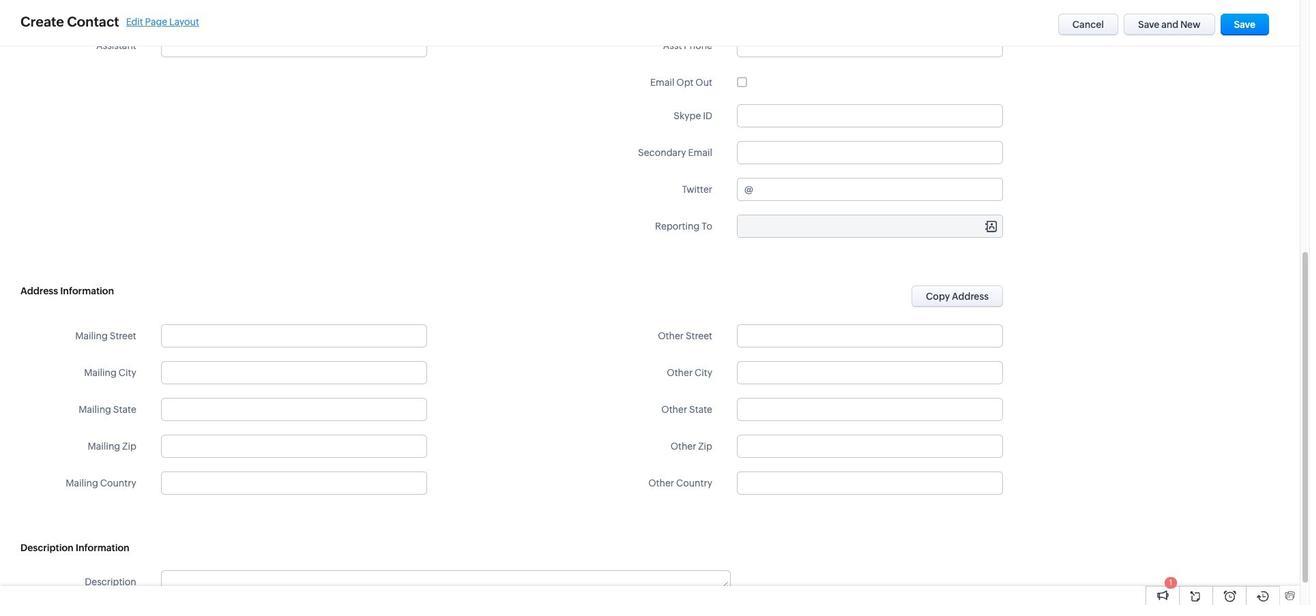 Task type: vqa. For each thing, say whether or not it's contained in the screenshot.
Chats image
no



Task type: locate. For each thing, give the bounding box(es) containing it.
MMM D, YYYY text field
[[737, 0, 1003, 20]]

None text field
[[737, 141, 1003, 164], [755, 179, 1002, 201], [738, 216, 1002, 237], [737, 325, 1003, 348], [161, 362, 427, 385], [737, 362, 1003, 385], [737, 399, 1003, 422], [161, 435, 427, 459], [737, 435, 1003, 459], [162, 473, 426, 495], [737, 141, 1003, 164], [755, 179, 1002, 201], [738, 216, 1002, 237], [737, 325, 1003, 348], [161, 362, 427, 385], [737, 362, 1003, 385], [737, 399, 1003, 422], [161, 435, 427, 459], [737, 435, 1003, 459], [162, 473, 426, 495]]

None text field
[[161, 0, 427, 20], [161, 34, 427, 57], [737, 34, 1003, 57], [737, 104, 1003, 128], [161, 325, 427, 348], [161, 399, 427, 422], [738, 473, 1002, 495], [162, 572, 730, 594], [161, 0, 427, 20], [161, 34, 427, 57], [737, 34, 1003, 57], [737, 104, 1003, 128], [161, 325, 427, 348], [161, 399, 427, 422], [738, 473, 1002, 495], [162, 572, 730, 594]]

None field
[[738, 216, 1002, 237], [162, 473, 426, 495], [738, 473, 1002, 495], [738, 216, 1002, 237], [162, 473, 426, 495], [738, 473, 1002, 495]]



